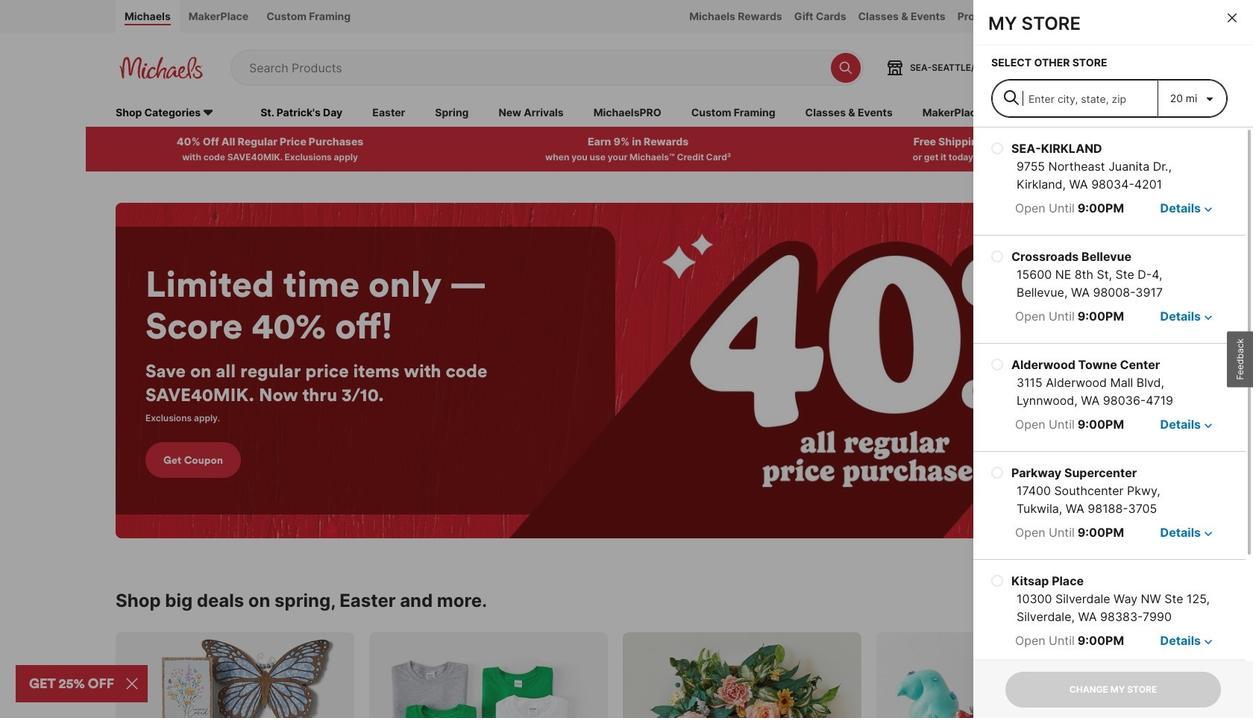 Task type: locate. For each thing, give the bounding box(es) containing it.
option group
[[974, 128, 1246, 719]]

green wreath with pink and yellow flowers image
[[623, 633, 862, 719]]

close image
[[1228, 13, 1237, 22]]

butterfly and floral décor accents on open shelves image
[[116, 633, 354, 719]]

dialog
[[974, 0, 1254, 719]]

gnome and rabbit ceramic paintable crafts image
[[877, 633, 1116, 719]]



Task type: vqa. For each thing, say whether or not it's contained in the screenshot.
40% off all regular price purchases image
yes



Task type: describe. For each thing, give the bounding box(es) containing it.
40% off all regular price purchases image
[[116, 203, 1130, 539]]

grey, white and green folded t-shirts image
[[369, 633, 608, 719]]

Search Input field
[[249, 51, 824, 85]]

search button image
[[839, 60, 854, 75]]

Enter city, state, zip field
[[992, 80, 1159, 117]]



